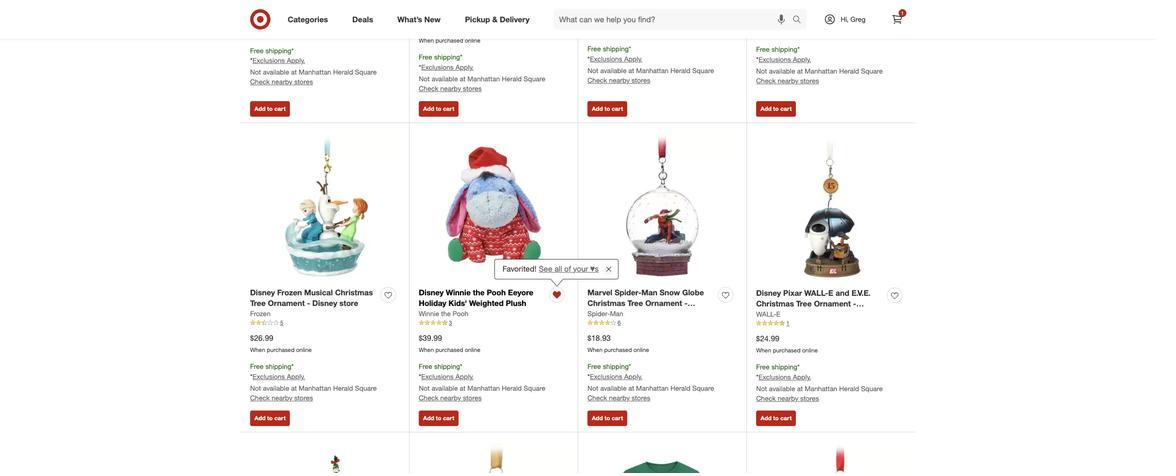Task type: vqa. For each thing, say whether or not it's contained in the screenshot.
the left 45ct
no



Task type: describe. For each thing, give the bounding box(es) containing it.
minnie
[[588, 0, 608, 8]]

hi, greg
[[841, 15, 866, 23]]

search
[[788, 15, 811, 25]]

$18.93 when purchased online
[[588, 334, 649, 354]]

favorited! see all of your ♥s
[[503, 264, 599, 274]]

weighted
[[469, 299, 504, 308]]

lilo
[[756, 1, 767, 9]]

when inside $16.99 when purchased online
[[588, 29, 603, 36]]

spider-man
[[588, 310, 623, 318]]

What can we help you find? suggestions appear below search field
[[553, 9, 795, 30]]

store inside the disney pixar wall-e and e.v.e. christmas tree ornament - disney store
[[783, 310, 802, 320]]

$39.99
[[419, 334, 442, 343]]

online inside $26.99 when purchased online
[[296, 347, 312, 354]]

your
[[573, 264, 588, 274]]

minnie mouse
[[588, 0, 630, 8]]

purchased down new on the top of page
[[436, 37, 463, 44]]

categories link
[[279, 9, 340, 30]]

♥s
[[591, 264, 599, 274]]

0 horizontal spatial man
[[610, 310, 623, 318]]

marvel spider-man snow globe christmas tree ornament - disney store link
[[588, 287, 714, 320]]

spider-man link
[[588, 309, 623, 319]]

1 vertical spatial 1 link
[[756, 320, 906, 328]]

- inside the disney pixar wall-e and e.v.e. christmas tree ornament - disney store
[[853, 299, 856, 309]]

6 link
[[588, 319, 737, 328]]

5 link
[[250, 319, 399, 328]]

pickup & delivery link
[[457, 9, 542, 30]]

winnie inside disney winnie the pooh eeyore holiday kids' weighted plush
[[446, 288, 471, 297]]

3
[[449, 320, 452, 327]]

3 link
[[419, 319, 568, 328]]

greg
[[851, 15, 866, 23]]

frozen inside disney frozen musical christmas tree ornament - disney store
[[277, 288, 302, 297]]

0 horizontal spatial spider-
[[588, 310, 610, 318]]

purchased inside $18.93 when purchased online
[[604, 347, 632, 354]]

disney frozen musical christmas tree ornament - disney store
[[250, 288, 373, 308]]

$18.93
[[588, 334, 611, 343]]

hi,
[[841, 15, 849, 23]]

when down what's new link
[[419, 37, 434, 44]]

what's new
[[397, 14, 441, 24]]

purchased inside $16.99 when purchased online
[[604, 29, 632, 36]]

deals link
[[344, 9, 385, 30]]

spider- inside marvel spider-man snow globe christmas tree ornament - disney store
[[615, 288, 641, 297]]

christmas inside the disney pixar wall-e and e.v.e. christmas tree ornament - disney store
[[756, 299, 794, 309]]

store inside marvel spider-man snow globe christmas tree ornament - disney store
[[615, 310, 634, 320]]

lilo & stitch
[[756, 1, 792, 9]]

1 vertical spatial pooh
[[453, 310, 468, 318]]

disney winnie the pooh eeyore holiday kids' weighted plush
[[419, 288, 533, 308]]

of
[[565, 264, 571, 274]]

tree inside disney frozen musical christmas tree ornament - disney store
[[250, 299, 266, 308]]

plush
[[506, 299, 526, 308]]

kids'
[[449, 299, 467, 308]]

2 $24.99 from the top
[[756, 334, 779, 344]]

disney winnie the pooh eeyore holiday kids' weighted plush link
[[419, 287, 545, 309]]

tree inside the disney pixar wall-e and e.v.e. christmas tree ornament - disney store
[[796, 299, 812, 309]]

categories
[[288, 14, 328, 24]]

what's
[[397, 14, 422, 24]]

disney frozen musical christmas tree ornament - disney store link
[[250, 287, 377, 309]]

& for pickup
[[492, 14, 498, 24]]

musical
[[304, 288, 333, 297]]

purchased inside $39.99 when purchased online
[[436, 347, 463, 354]]

ornament inside disney frozen musical christmas tree ornament - disney store
[[268, 299, 305, 308]]

when inside $14.99 when purchased online
[[250, 30, 265, 38]]

minnie mouse link
[[588, 0, 630, 9]]

disney pixar wall-e and e.v.e. christmas tree ornament - disney store
[[756, 288, 871, 320]]

store inside disney frozen musical christmas tree ornament - disney store
[[339, 299, 358, 308]]

online inside $39.99 when purchased online
[[465, 347, 480, 354]]

winnie the pooh link
[[419, 309, 468, 319]]

e inside wall-e link
[[776, 310, 781, 319]]

0 vertical spatial 1 link
[[886, 9, 908, 30]]

- inside marvel spider-man snow globe christmas tree ornament - disney store
[[684, 299, 688, 308]]

disney pixar wall-e and e.v.e. christmas tree ornament - disney store link
[[756, 288, 883, 320]]

globe
[[682, 288, 704, 297]]

disney inside marvel spider-man snow globe christmas tree ornament - disney store
[[588, 310, 612, 320]]

deals
[[352, 14, 373, 24]]

purchased inside $14.99 when purchased online
[[267, 30, 295, 38]]

wall-e link
[[756, 310, 781, 320]]

0 vertical spatial 1
[[901, 10, 904, 16]]

1 vertical spatial winnie
[[419, 310, 439, 318]]

$26.99 when purchased online
[[250, 334, 312, 354]]

disney inside disney winnie the pooh eeyore holiday kids' weighted plush
[[419, 288, 444, 297]]

when down lilo at the right top of the page
[[756, 29, 771, 36]]

lilo & stitch link
[[756, 0, 792, 10]]

1 $24.99 from the top
[[756, 16, 779, 26]]



Task type: locate. For each thing, give the bounding box(es) containing it.
1 vertical spatial frozen
[[250, 310, 271, 318]]

christmas up 'spider-man'
[[588, 299, 625, 308]]

2 horizontal spatial store
[[783, 310, 802, 320]]

purchased down $39.99 at the bottom left of page
[[436, 347, 463, 354]]

pooh up weighted
[[487, 288, 506, 297]]

add to cart button
[[250, 101, 290, 117], [419, 101, 459, 117], [588, 101, 627, 117], [756, 101, 796, 117], [250, 411, 290, 427], [419, 411, 459, 427], [588, 411, 627, 427], [756, 411, 796, 427]]

- inside disney frozen musical christmas tree ornament - disney store
[[307, 299, 310, 308]]

check
[[588, 76, 607, 84], [756, 77, 776, 85], [250, 78, 270, 86], [419, 84, 438, 93], [250, 394, 270, 402], [419, 394, 438, 402], [588, 394, 607, 402], [756, 395, 776, 403]]

pickup
[[465, 14, 490, 24]]

0 vertical spatial frozen
[[277, 288, 302, 297]]

1 horizontal spatial 1
[[901, 10, 904, 16]]

the inside disney winnie the pooh eeyore holiday kids' weighted plush
[[473, 288, 485, 297]]

winnie
[[446, 288, 471, 297], [419, 310, 439, 318]]

1 vertical spatial $24.99
[[756, 334, 779, 344]]

spider- down marvel
[[588, 310, 610, 318]]

winnie down holiday
[[419, 310, 439, 318]]

purchased down the $26.99
[[267, 347, 295, 354]]

the up 3
[[441, 310, 451, 318]]

christmas
[[335, 288, 373, 297], [588, 299, 625, 308], [756, 299, 794, 309]]

add to cart
[[255, 105, 286, 112], [423, 105, 454, 112], [592, 105, 623, 112], [761, 105, 792, 112], [255, 415, 286, 422], [423, 415, 454, 422], [592, 415, 623, 422], [761, 415, 792, 422]]

2 horizontal spatial -
[[853, 299, 856, 309]]

tree
[[250, 299, 266, 308], [628, 299, 643, 308], [796, 299, 812, 309]]

2 horizontal spatial ornament
[[814, 299, 851, 309]]

1 vertical spatial 1
[[786, 320, 790, 327]]

0 horizontal spatial the
[[441, 310, 451, 318]]

1 right greg
[[901, 10, 904, 16]]

holiday
[[419, 299, 446, 308]]

purchased down $18.93
[[604, 347, 632, 354]]

free
[[588, 45, 601, 53], [756, 45, 770, 53], [250, 46, 264, 55], [419, 53, 432, 61], [250, 363, 264, 371], [419, 363, 432, 371], [588, 363, 601, 371], [756, 363, 770, 371]]

0 horizontal spatial -
[[307, 299, 310, 308]]

$26.99
[[250, 334, 273, 343]]

1 vertical spatial &
[[492, 14, 498, 24]]

0 vertical spatial spider-
[[615, 288, 641, 297]]

2 horizontal spatial tree
[[796, 299, 812, 309]]

online inside $18.93 when purchased online
[[634, 347, 649, 354]]

ornament inside marvel spider-man snow globe christmas tree ornament - disney store
[[645, 299, 682, 308]]

christmas inside marvel spider-man snow globe christmas tree ornament - disney store
[[588, 299, 625, 308]]

1 horizontal spatial man
[[641, 288, 657, 297]]

1 link down and
[[756, 320, 906, 328]]

0 vertical spatial wall-
[[804, 288, 828, 298]]

2 $24.99 when purchased online from the top
[[756, 334, 818, 354]]

ornament
[[268, 299, 305, 308], [645, 299, 682, 308], [814, 299, 851, 309]]

stitch
[[775, 1, 792, 9]]

0 horizontal spatial winnie
[[419, 310, 439, 318]]

when down $14.99
[[250, 30, 265, 38]]

shipping
[[603, 45, 629, 53], [772, 45, 797, 53], [265, 46, 291, 55], [434, 53, 460, 61], [265, 363, 291, 371], [434, 363, 460, 371], [603, 363, 629, 371], [772, 363, 797, 371]]

$39.99 when purchased online
[[419, 334, 480, 354]]

- down musical on the left
[[307, 299, 310, 308]]

available
[[600, 66, 627, 75], [769, 67, 795, 75], [263, 68, 289, 76], [432, 75, 458, 83], [263, 384, 289, 393], [432, 384, 458, 393], [600, 384, 627, 393], [769, 385, 795, 393]]

1 $24.99 when purchased online from the top
[[756, 16, 818, 36]]

ornament down snow
[[645, 299, 682, 308]]

man left snow
[[641, 288, 657, 297]]

1
[[901, 10, 904, 16], [786, 320, 790, 327]]

when down wall-e link
[[756, 347, 771, 354]]

new
[[424, 14, 441, 24]]

0 horizontal spatial e
[[776, 310, 781, 319]]

at
[[629, 66, 634, 75], [797, 67, 803, 75], [291, 68, 297, 76], [460, 75, 466, 83], [291, 384, 297, 393], [460, 384, 466, 393], [629, 384, 634, 393], [797, 385, 803, 393]]

winnie up kids'
[[446, 288, 471, 297]]

$24.99 when purchased online down wall-e link
[[756, 334, 818, 354]]

see
[[539, 264, 553, 274]]

$14.99
[[250, 17, 273, 27]]

purchased down wall-e link
[[773, 347, 801, 354]]

boys' disney classics do christmas graphic short sleeve t-shirt - green - disney store image
[[588, 443, 737, 474], [588, 443, 737, 474]]

what's new link
[[389, 9, 453, 30]]

christmas up the "wall-e"
[[756, 299, 794, 309]]

when inside $39.99 when purchased online
[[419, 347, 434, 354]]

1 horizontal spatial &
[[769, 1, 773, 9]]

tooltip containing favorited!
[[495, 259, 619, 279]]

purchased down the $16.99
[[604, 29, 632, 36]]

delivery
[[500, 14, 530, 24]]

ornament up the 5 at the left
[[268, 299, 305, 308]]

6
[[618, 320, 621, 327]]

search button
[[788, 9, 811, 32]]

the up weighted
[[473, 288, 485, 297]]

when down $39.99 at the bottom left of page
[[419, 347, 434, 354]]

ornament inside the disney pixar wall-e and e.v.e. christmas tree ornament - disney store
[[814, 299, 851, 309]]

1 horizontal spatial -
[[684, 299, 688, 308]]

1 horizontal spatial wall-
[[804, 288, 828, 298]]

when inside $26.99 when purchased online
[[250, 347, 265, 354]]

1 horizontal spatial winnie
[[446, 288, 471, 297]]

when down the $26.99
[[250, 347, 265, 354]]

1 vertical spatial wall-
[[756, 310, 776, 319]]

not
[[588, 66, 598, 75], [756, 67, 767, 75], [250, 68, 261, 76], [419, 75, 430, 83], [250, 384, 261, 393], [419, 384, 430, 393], [588, 384, 598, 393], [756, 385, 767, 393]]

when inside $18.93 when purchased online
[[588, 347, 603, 354]]

frozen left musical on the left
[[277, 288, 302, 297]]

& for lilo
[[769, 1, 773, 9]]

pixar
[[783, 288, 802, 298]]

when
[[588, 29, 603, 36], [756, 29, 771, 36], [250, 30, 265, 38], [419, 37, 434, 44], [250, 347, 265, 354], [419, 347, 434, 354], [588, 347, 603, 354], [756, 347, 771, 354]]

0 vertical spatial $24.99 when purchased online
[[756, 16, 818, 36]]

e inside the disney pixar wall-e and e.v.e. christmas tree ornament - disney store
[[828, 288, 833, 298]]

0 horizontal spatial &
[[492, 14, 498, 24]]

disney
[[250, 288, 275, 297], [419, 288, 444, 297], [756, 288, 781, 298], [312, 299, 337, 308], [588, 310, 612, 320], [756, 310, 781, 320]]

0 horizontal spatial christmas
[[335, 288, 373, 297]]

*
[[629, 45, 631, 53], [797, 45, 800, 53], [291, 46, 294, 55], [460, 53, 462, 61], [588, 55, 590, 63], [756, 55, 759, 63], [250, 56, 253, 65], [419, 63, 421, 71], [291, 363, 294, 371], [460, 363, 462, 371], [629, 363, 631, 371], [797, 363, 800, 371], [250, 373, 253, 381], [419, 373, 421, 381], [588, 373, 590, 381], [756, 373, 759, 381]]

0 horizontal spatial store
[[339, 299, 358, 308]]

frozen up the $26.99
[[250, 310, 271, 318]]

free shipping * * exclusions apply. not available at manhattan herald square check nearby stores
[[588, 45, 714, 84], [756, 45, 883, 85], [250, 46, 377, 86], [419, 53, 545, 93], [250, 363, 377, 402], [419, 363, 545, 402], [588, 363, 714, 402], [756, 363, 883, 403]]

disney munchlings baked treats baymax s'more christmas tree ornament - disney store image
[[419, 443, 568, 474], [419, 443, 568, 474]]

1 horizontal spatial tree
[[628, 299, 643, 308]]

0 vertical spatial &
[[769, 1, 773, 9]]

tree inside marvel spider-man snow globe christmas tree ornament - disney store
[[628, 299, 643, 308]]

store
[[339, 299, 358, 308], [615, 310, 634, 320], [783, 310, 802, 320]]

1 horizontal spatial the
[[473, 288, 485, 297]]

marvel
[[588, 288, 612, 297]]

1 horizontal spatial frozen
[[277, 288, 302, 297]]

favorited!
[[503, 264, 537, 274]]

exclusions apply. link
[[590, 55, 642, 63], [759, 55, 811, 63], [253, 56, 305, 65], [421, 63, 474, 71], [253, 373, 305, 381], [421, 373, 474, 381], [590, 373, 642, 381], [759, 373, 811, 381]]

0 horizontal spatial wall-
[[756, 310, 776, 319]]

1 down pixar
[[786, 320, 790, 327]]

7.5" disney mickey mouse & friends magic castle 'days until christmas' countdown sign - disney store image
[[250, 443, 399, 474], [250, 443, 399, 474]]

disney frozen musical christmas tree ornament - disney store image
[[250, 132, 399, 282], [250, 132, 399, 282]]

marvel spider-man snow globe christmas tree ornament - disney store
[[588, 288, 704, 320]]

- down 'e.v.e.'
[[853, 299, 856, 309]]

$16.99 when purchased online
[[588, 16, 649, 36]]

man up 6 at the right of the page
[[610, 310, 623, 318]]

manhattan
[[636, 66, 669, 75], [805, 67, 837, 75], [299, 68, 331, 76], [467, 75, 500, 83], [299, 384, 331, 393], [467, 384, 500, 393], [636, 384, 669, 393], [805, 385, 837, 393]]

0 horizontal spatial 1
[[786, 320, 790, 327]]

when down the $16.99
[[588, 29, 603, 36]]

check nearby stores button
[[588, 76, 650, 85], [756, 76, 819, 86], [250, 77, 313, 87], [419, 84, 482, 94], [250, 394, 313, 403], [419, 394, 482, 403], [588, 394, 650, 403], [756, 394, 819, 404]]

5
[[280, 320, 283, 327]]

e
[[828, 288, 833, 298], [776, 310, 781, 319]]

$24.99 when purchased online down 'stitch'
[[756, 16, 818, 36]]

2 horizontal spatial christmas
[[756, 299, 794, 309]]

purchased inside $26.99 when purchased online
[[267, 347, 295, 354]]

spider- right marvel
[[615, 288, 641, 297]]

wall-e
[[756, 310, 781, 319]]

winnie the pooh
[[419, 310, 468, 318]]

man inside marvel spider-man snow globe christmas tree ornament - disney store
[[641, 288, 657, 297]]

1 horizontal spatial ornament
[[645, 299, 682, 308]]

$16.99
[[588, 16, 611, 25]]

- down "globe"
[[684, 299, 688, 308]]

online inside $14.99 when purchased online
[[296, 30, 312, 38]]

0 vertical spatial e
[[828, 288, 833, 298]]

0 horizontal spatial pooh
[[453, 310, 468, 318]]

square
[[692, 66, 714, 75], [861, 67, 883, 75], [355, 68, 377, 76], [524, 75, 545, 83], [355, 384, 377, 393], [524, 384, 545, 393], [692, 384, 714, 393], [861, 385, 883, 393]]

wall- inside the disney pixar wall-e and e.v.e. christmas tree ornament - disney store
[[804, 288, 828, 298]]

exclusions
[[590, 55, 622, 63], [759, 55, 791, 63], [253, 56, 285, 65], [421, 63, 454, 71], [253, 373, 285, 381], [421, 373, 454, 381], [590, 373, 622, 381], [759, 373, 791, 381]]

when purchased online
[[419, 37, 480, 44]]

christmas right musical on the left
[[335, 288, 373, 297]]

0 vertical spatial winnie
[[446, 288, 471, 297]]

disney chip 'n dale christmas tree ornament - disney store image
[[756, 443, 906, 474], [756, 443, 906, 474]]

0 horizontal spatial tree
[[250, 299, 266, 308]]

$24.99 when purchased online
[[756, 16, 818, 36], [756, 334, 818, 354]]

0 vertical spatial man
[[641, 288, 657, 297]]

1 vertical spatial $24.99 when purchased online
[[756, 334, 818, 354]]

$24.99 down lilo & stitch link
[[756, 16, 779, 26]]

0 vertical spatial $24.99
[[756, 16, 779, 26]]

pickup & delivery
[[465, 14, 530, 24]]

0 horizontal spatial ornament
[[268, 299, 305, 308]]

1 horizontal spatial christmas
[[588, 299, 625, 308]]

0 vertical spatial pooh
[[487, 288, 506, 297]]

purchased down $14.99
[[267, 30, 295, 38]]

and
[[836, 288, 849, 298]]

purchased
[[604, 29, 632, 36], [773, 29, 801, 36], [267, 30, 295, 38], [436, 37, 463, 44], [267, 347, 295, 354], [436, 347, 463, 354], [604, 347, 632, 354], [773, 347, 801, 354]]

disney winnie the pooh eeyore holiday kids' weighted plush image
[[419, 132, 568, 282], [419, 132, 568, 282]]

ornament down and
[[814, 299, 851, 309]]

snow
[[660, 288, 680, 297]]

the
[[473, 288, 485, 297], [441, 310, 451, 318]]

all
[[555, 264, 562, 274]]

eeyore
[[508, 288, 533, 297]]

pooh inside disney winnie the pooh eeyore holiday kids' weighted plush
[[487, 288, 506, 297]]

1 vertical spatial spider-
[[588, 310, 610, 318]]

disney pixar wall-e and e.v.e. christmas tree ornament - disney store image
[[756, 132, 906, 282], [756, 132, 906, 282]]

online inside $16.99 when purchased online
[[634, 29, 649, 36]]

0 horizontal spatial frozen
[[250, 310, 271, 318]]

1 horizontal spatial store
[[615, 310, 634, 320]]

man
[[641, 288, 657, 297], [610, 310, 623, 318]]

pooh down kids'
[[453, 310, 468, 318]]

$24.99 down wall-e link
[[756, 334, 779, 344]]

christmas inside disney frozen musical christmas tree ornament - disney store
[[335, 288, 373, 297]]

1 link right greg
[[886, 9, 908, 30]]

wall-
[[804, 288, 828, 298], [756, 310, 776, 319]]

purchased down search
[[773, 29, 801, 36]]

herald
[[671, 66, 691, 75], [839, 67, 859, 75], [333, 68, 353, 76], [502, 75, 522, 83], [333, 384, 353, 393], [502, 384, 522, 393], [671, 384, 691, 393], [839, 385, 859, 393]]

tooltip
[[495, 259, 619, 279]]

frozen
[[277, 288, 302, 297], [250, 310, 271, 318]]

1 vertical spatial e
[[776, 310, 781, 319]]

1 vertical spatial the
[[441, 310, 451, 318]]

when down $18.93
[[588, 347, 603, 354]]

$14.99 when purchased online
[[250, 17, 312, 38]]

wall- inside wall-e link
[[756, 310, 776, 319]]

apply.
[[624, 55, 642, 63], [793, 55, 811, 63], [287, 56, 305, 65], [456, 63, 474, 71], [287, 373, 305, 381], [456, 373, 474, 381], [624, 373, 642, 381], [793, 373, 811, 381]]

1 link
[[886, 9, 908, 30], [756, 320, 906, 328]]

1 horizontal spatial e
[[828, 288, 833, 298]]

& right pickup
[[492, 14, 498, 24]]

mouse
[[610, 0, 630, 8]]

1 horizontal spatial spider-
[[615, 288, 641, 297]]

1 horizontal spatial pooh
[[487, 288, 506, 297]]

-
[[307, 299, 310, 308], [684, 299, 688, 308], [853, 299, 856, 309]]

1 vertical spatial man
[[610, 310, 623, 318]]

frozen link
[[250, 309, 271, 319]]

pooh
[[487, 288, 506, 297], [453, 310, 468, 318]]

e.v.e.
[[852, 288, 871, 298]]

see all of your ♥s link
[[539, 264, 599, 274]]

&
[[769, 1, 773, 9], [492, 14, 498, 24]]

& right lilo at the right top of the page
[[769, 1, 773, 9]]

0 vertical spatial the
[[473, 288, 485, 297]]

marvel spider-man snow globe christmas tree ornament - disney store image
[[588, 132, 737, 282], [588, 132, 737, 282]]



